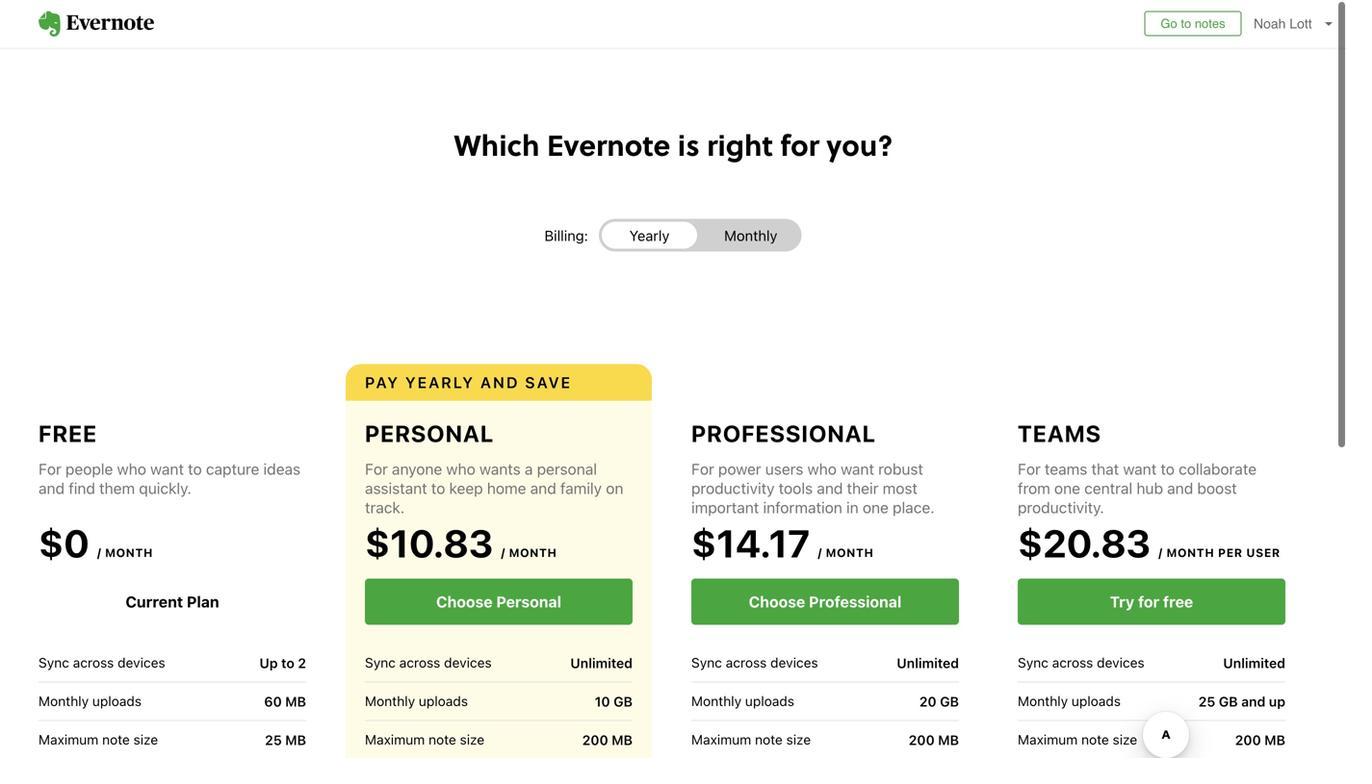 Task type: vqa. For each thing, say whether or not it's contained in the screenshot.


Task type: describe. For each thing, give the bounding box(es) containing it.
evernote
[[547, 124, 670, 165]]

devices for 10 gb
[[444, 655, 492, 671]]

10 gb
[[595, 694, 633, 709]]

gb for 20
[[940, 694, 959, 709]]

up
[[1269, 694, 1285, 709]]

choose for choose personal
[[436, 593, 493, 611]]

choose professional
[[749, 593, 902, 611]]

current plan
[[126, 593, 219, 611]]

ideas
[[263, 460, 301, 478]]

uploads for 60 mb
[[92, 693, 142, 709]]

find
[[69, 479, 95, 497]]

up
[[259, 655, 278, 671]]

go
[[1161, 16, 1177, 30]]

in
[[846, 498, 859, 517]]

choose personal button
[[365, 579, 633, 625]]

200 for 25
[[1235, 732, 1261, 748]]

monthly uploads for 60 mb
[[39, 693, 142, 709]]

size for 60 mb
[[133, 732, 158, 748]]

to inside for people who want to capture ideas and find them quickly.
[[188, 460, 202, 478]]

anyone
[[392, 460, 442, 478]]

gb for 25
[[1219, 694, 1238, 709]]

to left 2
[[281, 655, 294, 671]]

maximum for 10 gb
[[365, 732, 425, 748]]

which evernote is right for you?
[[454, 124, 893, 165]]

on
[[606, 479, 623, 497]]

from
[[1018, 479, 1050, 497]]

who for free
[[117, 460, 146, 478]]

for power users who want robust productivity tools and their most important information in one place.
[[691, 460, 935, 517]]

for for free
[[39, 460, 61, 478]]

unlimited for 25 gb and up
[[1223, 655, 1285, 671]]

month for $10.83
[[509, 546, 557, 559]]

monthly uploads for 10 gb
[[365, 693, 468, 709]]

personal
[[537, 460, 597, 478]]

user
[[1246, 546, 1280, 559]]

$0
[[39, 520, 89, 566]]

across for 20
[[726, 655, 767, 671]]

and left the up
[[1241, 694, 1266, 709]]

try for free
[[1110, 593, 1193, 611]]

devices for 25 gb and up
[[1097, 655, 1145, 671]]

pay
[[365, 373, 400, 391]]

home
[[487, 479, 526, 497]]

to inside for teams that want to collaborate from one central hub and boost productivity.
[[1161, 460, 1175, 478]]

across for 25
[[1052, 655, 1093, 671]]

yearly
[[405, 373, 475, 391]]

$14.17 / month
[[691, 520, 874, 566]]

current
[[126, 593, 183, 611]]

sync across devices for 20
[[691, 655, 818, 671]]

choose personal
[[436, 593, 561, 611]]

$14.17
[[691, 520, 810, 566]]

keep
[[449, 479, 483, 497]]

and inside "for power users who want robust productivity tools and their most important information in one place."
[[817, 479, 843, 497]]

25 mb
[[265, 732, 306, 748]]

try for free button
[[1018, 579, 1285, 625]]

one inside "for power users who want robust productivity tools and their most important information in one place."
[[863, 498, 889, 517]]

you?
[[826, 124, 893, 165]]

for teams that want to collaborate from one central hub and boost productivity.
[[1018, 460, 1257, 517]]

to right the go
[[1181, 16, 1191, 30]]

go to notes
[[1161, 16, 1225, 30]]

yearly
[[629, 227, 670, 243]]

$20.83
[[1018, 520, 1151, 566]]

quickly.
[[139, 479, 191, 497]]

evernote link
[[19, 0, 173, 47]]

/ for $14.17
[[818, 546, 822, 559]]

who for personal
[[446, 460, 475, 478]]

place.
[[893, 498, 935, 517]]

and inside for teams that want to collaborate from one central hub and boost productivity.
[[1167, 479, 1193, 497]]

plan
[[187, 593, 219, 611]]

sync for 25 gb and up
[[1018, 655, 1049, 671]]

0 vertical spatial for
[[780, 124, 819, 165]]

most
[[883, 479, 917, 497]]

one inside for teams that want to collaborate from one central hub and boost productivity.
[[1054, 479, 1080, 497]]

25 gb and up
[[1199, 694, 1285, 709]]

/ for $0
[[97, 546, 102, 559]]

lott
[[1290, 15, 1312, 31]]

noah lott link
[[1249, 0, 1347, 47]]

users
[[765, 460, 803, 478]]

uploads for 10 gb
[[419, 693, 468, 709]]

200 mb for 10 gb
[[582, 732, 633, 748]]

boost
[[1197, 479, 1237, 497]]

25 for 25 gb and up
[[1199, 694, 1215, 709]]

collaborate
[[1179, 460, 1257, 478]]

$10.83
[[365, 520, 493, 566]]

sync for 10 gb
[[365, 655, 396, 671]]

notes
[[1195, 16, 1225, 30]]

unlimited for 20 gb
[[897, 655, 959, 671]]

family
[[560, 479, 602, 497]]

gb for 10
[[614, 694, 633, 709]]

2
[[298, 655, 306, 671]]

power
[[718, 460, 761, 478]]

for people who want to capture ideas and find them quickly.
[[39, 460, 301, 497]]

across for 60
[[73, 655, 114, 671]]

which
[[454, 124, 540, 165]]

monthly uploads for 20 gb
[[691, 693, 794, 709]]

maximum note size for 10
[[365, 732, 484, 748]]

maximum for 25 gb and up
[[1018, 732, 1078, 748]]

robust
[[878, 460, 923, 478]]

mb for 25 gb and up
[[1265, 732, 1285, 748]]

uploads for 20 gb
[[745, 693, 794, 709]]

capture
[[206, 460, 259, 478]]

size for 10 gb
[[460, 732, 484, 748]]

choose for choose professional
[[749, 593, 805, 611]]

mb for 10 gb
[[612, 732, 633, 748]]

go to notes link
[[1144, 11, 1242, 36]]

their
[[847, 479, 879, 497]]

billing:
[[545, 227, 588, 243]]

month for $20.83
[[1167, 546, 1215, 559]]

and
[[480, 373, 519, 391]]

professional
[[809, 593, 902, 611]]

$0 / month
[[39, 520, 153, 566]]

hub
[[1137, 479, 1163, 497]]

monthly for 60 mb
[[39, 693, 89, 709]]

mb right 60
[[285, 694, 306, 709]]

a
[[525, 460, 533, 478]]

maximum note size for 60
[[39, 732, 158, 748]]

$20.83 / month per user
[[1018, 520, 1280, 566]]

devices for 60 mb
[[118, 655, 165, 671]]

/ for $10.83
[[501, 546, 505, 559]]

maximum for 20 gb
[[691, 732, 751, 748]]

free
[[39, 420, 97, 447]]

devices for 20 gb
[[770, 655, 818, 671]]

noah lott
[[1254, 15, 1312, 31]]



Task type: locate. For each thing, give the bounding box(es) containing it.
try
[[1110, 593, 1134, 611]]

3 / from the left
[[818, 546, 822, 559]]

want
[[150, 460, 184, 478], [841, 460, 874, 478], [1123, 460, 1157, 478]]

want inside "for power users who want robust productivity tools and their most important information in one place."
[[841, 460, 874, 478]]

is
[[678, 124, 700, 165]]

month inside $20.83 / month per user
[[1167, 546, 1215, 559]]

3 monthly uploads from the left
[[691, 693, 794, 709]]

want inside for people who want to capture ideas and find them quickly.
[[150, 460, 184, 478]]

2 / from the left
[[501, 546, 505, 559]]

monthly uploads for 25 gb and up
[[1018, 693, 1121, 709]]

2 sync from the left
[[365, 655, 396, 671]]

4 maximum note size from the left
[[1018, 732, 1137, 748]]

productivity.
[[1018, 498, 1104, 517]]

0 vertical spatial 25
[[1199, 694, 1215, 709]]

one right in
[[863, 498, 889, 517]]

month inside $14.17 / month
[[826, 546, 874, 559]]

4 month from the left
[[1167, 546, 1215, 559]]

devices down try
[[1097, 655, 1145, 671]]

1 maximum from the left
[[39, 732, 98, 748]]

who inside for people who want to capture ideas and find them quickly.
[[117, 460, 146, 478]]

2 200 mb from the left
[[909, 732, 959, 748]]

size for 25 gb and up
[[1113, 732, 1137, 748]]

1 who from the left
[[117, 460, 146, 478]]

them
[[99, 479, 135, 497]]

1 sync from the left
[[39, 655, 69, 671]]

to left keep
[[431, 479, 445, 497]]

/ for $20.83
[[1159, 546, 1163, 559]]

size for 20 gb
[[786, 732, 811, 748]]

uploads for 25 gb and up
[[1072, 693, 1121, 709]]

note for 10 gb
[[429, 732, 456, 748]]

0 horizontal spatial unlimited
[[570, 655, 633, 671]]

3 size from the left
[[786, 732, 811, 748]]

sync across devices
[[39, 655, 165, 671], [365, 655, 492, 671], [691, 655, 818, 671], [1018, 655, 1145, 671]]

maximum note size for 20
[[691, 732, 811, 748]]

4 monthly uploads from the left
[[1018, 693, 1121, 709]]

size
[[133, 732, 158, 748], [460, 732, 484, 748], [786, 732, 811, 748], [1113, 732, 1137, 748]]

uploads
[[92, 693, 142, 709], [419, 693, 468, 709], [745, 693, 794, 709], [1072, 693, 1121, 709]]

20 gb
[[919, 694, 959, 709]]

1 horizontal spatial 25
[[1199, 694, 1215, 709]]

4 maximum from the left
[[1018, 732, 1078, 748]]

1 horizontal spatial choose
[[749, 593, 805, 611]]

2 200 from the left
[[909, 732, 935, 748]]

evernote image
[[19, 11, 173, 37]]

3 maximum from the left
[[691, 732, 751, 748]]

/ down information
[[818, 546, 822, 559]]

1 choose from the left
[[436, 593, 493, 611]]

who up them
[[117, 460, 146, 478]]

2 unlimited from the left
[[897, 655, 959, 671]]

mb
[[285, 694, 306, 709], [285, 732, 306, 748], [612, 732, 633, 748], [938, 732, 959, 748], [1265, 732, 1285, 748]]

per
[[1218, 546, 1243, 559]]

0 horizontal spatial want
[[150, 460, 184, 478]]

3 200 from the left
[[1235, 732, 1261, 748]]

1 horizontal spatial for
[[1138, 593, 1159, 611]]

3 who from the left
[[807, 460, 837, 478]]

2 want from the left
[[841, 460, 874, 478]]

want inside for teams that want to collaborate from one central hub and boost productivity.
[[1123, 460, 1157, 478]]

2 gb from the left
[[940, 694, 959, 709]]

wants
[[479, 460, 521, 478]]

3 unlimited from the left
[[1223, 655, 1285, 671]]

0 vertical spatial one
[[1054, 479, 1080, 497]]

1 vertical spatial 25
[[265, 732, 282, 748]]

month up personal
[[509, 546, 557, 559]]

0 horizontal spatial choose
[[436, 593, 493, 611]]

professional
[[691, 420, 876, 447]]

mb down 20 gb
[[938, 732, 959, 748]]

note for 60 mb
[[102, 732, 130, 748]]

teams
[[1045, 460, 1087, 478]]

choose professional button
[[691, 579, 959, 625]]

mb down 10 gb
[[612, 732, 633, 748]]

sync across devices for 10
[[365, 655, 492, 671]]

3 maximum note size from the left
[[691, 732, 811, 748]]

and down a
[[530, 479, 556, 497]]

and right hub
[[1167, 479, 1193, 497]]

1 monthly uploads from the left
[[39, 693, 142, 709]]

current plan button
[[39, 579, 306, 625]]

1 horizontal spatial unlimited
[[897, 655, 959, 671]]

unlimited up the 20
[[897, 655, 959, 671]]

/ inside "$10.83 / month"
[[501, 546, 505, 559]]

3 for from the left
[[691, 460, 714, 478]]

1 horizontal spatial one
[[1054, 479, 1080, 497]]

maximum note size for 25
[[1018, 732, 1137, 748]]

2 devices from the left
[[444, 655, 492, 671]]

gb right 10
[[614, 694, 633, 709]]

choose down $14.17 / month
[[749, 593, 805, 611]]

1 want from the left
[[150, 460, 184, 478]]

1 horizontal spatial gb
[[940, 694, 959, 709]]

sync for 60 mb
[[39, 655, 69, 671]]

200 mb down 20 gb
[[909, 732, 959, 748]]

1 maximum note size from the left
[[39, 732, 158, 748]]

want for free
[[150, 460, 184, 478]]

1 for from the left
[[39, 460, 61, 478]]

for
[[39, 460, 61, 478], [365, 460, 388, 478], [691, 460, 714, 478], [1018, 460, 1041, 478]]

2 note from the left
[[429, 732, 456, 748]]

for for teams
[[1018, 460, 1041, 478]]

for anyone who wants a personal assistant to keep home and family on track.
[[365, 460, 623, 517]]

save
[[525, 373, 572, 391]]

0 horizontal spatial gb
[[614, 694, 633, 709]]

4 devices from the left
[[1097, 655, 1145, 671]]

1 horizontal spatial want
[[841, 460, 874, 478]]

sync for 20 gb
[[691, 655, 722, 671]]

for inside try for free button
[[1138, 593, 1159, 611]]

note
[[102, 732, 130, 748], [429, 732, 456, 748], [755, 732, 783, 748], [1081, 732, 1109, 748]]

for
[[780, 124, 819, 165], [1138, 593, 1159, 611]]

2 month from the left
[[509, 546, 557, 559]]

0 horizontal spatial 25
[[265, 732, 282, 748]]

1 note from the left
[[102, 732, 130, 748]]

maximum for 60 mb
[[39, 732, 98, 748]]

3 devices from the left
[[770, 655, 818, 671]]

month inside "$10.83 / month"
[[509, 546, 557, 559]]

for right right
[[780, 124, 819, 165]]

60 mb
[[264, 694, 306, 709]]

unlimited up 25 gb and up
[[1223, 655, 1285, 671]]

2 maximum from the left
[[365, 732, 425, 748]]

1 unlimited from the left
[[570, 655, 633, 671]]

important
[[691, 498, 759, 517]]

to up quickly.
[[188, 460, 202, 478]]

2 uploads from the left
[[419, 693, 468, 709]]

month down in
[[826, 546, 874, 559]]

free
[[1163, 593, 1193, 611]]

and inside the for anyone who wants a personal assistant to keep home and family on track.
[[530, 479, 556, 497]]

note for 20 gb
[[755, 732, 783, 748]]

gb left the up
[[1219, 694, 1238, 709]]

want up quickly.
[[150, 460, 184, 478]]

200 for 10
[[582, 732, 608, 748]]

devices
[[118, 655, 165, 671], [444, 655, 492, 671], [770, 655, 818, 671], [1097, 655, 1145, 671]]

want up 'their'
[[841, 460, 874, 478]]

one
[[1054, 479, 1080, 497], [863, 498, 889, 517]]

2 horizontal spatial want
[[1123, 460, 1157, 478]]

2 sync across devices from the left
[[365, 655, 492, 671]]

2 horizontal spatial unlimited
[[1223, 655, 1285, 671]]

devices down current
[[118, 655, 165, 671]]

for for professional
[[691, 460, 714, 478]]

4 uploads from the left
[[1072, 693, 1121, 709]]

60
[[264, 694, 282, 709]]

mb down 60 mb
[[285, 732, 306, 748]]

200 for 20
[[909, 732, 935, 748]]

and left find
[[39, 479, 65, 497]]

1 200 from the left
[[582, 732, 608, 748]]

1 uploads from the left
[[92, 693, 142, 709]]

tools
[[779, 479, 813, 497]]

to inside the for anyone who wants a personal assistant to keep home and family on track.
[[431, 479, 445, 497]]

4 sync from the left
[[1018, 655, 1049, 671]]

teams
[[1018, 420, 1102, 447]]

4 for from the left
[[1018, 460, 1041, 478]]

devices down choose professional
[[770, 655, 818, 671]]

4 sync across devices from the left
[[1018, 655, 1145, 671]]

/ right $0
[[97, 546, 102, 559]]

/
[[97, 546, 102, 559], [501, 546, 505, 559], [818, 546, 822, 559], [1159, 546, 1163, 559]]

1 size from the left
[[133, 732, 158, 748]]

3 uploads from the left
[[745, 693, 794, 709]]

25 down 60
[[265, 732, 282, 748]]

0 horizontal spatial 200
[[582, 732, 608, 748]]

1 sync across devices from the left
[[39, 655, 165, 671]]

monthly for 25 gb and up
[[1018, 693, 1068, 709]]

0 horizontal spatial who
[[117, 460, 146, 478]]

for inside for teams that want to collaborate from one central hub and boost productivity.
[[1018, 460, 1041, 478]]

4 across from the left
[[1052, 655, 1093, 671]]

2 horizontal spatial who
[[807, 460, 837, 478]]

noah
[[1254, 15, 1286, 31]]

/ up choose personal button
[[501, 546, 505, 559]]

1 / from the left
[[97, 546, 102, 559]]

/ inside $20.83 / month per user
[[1159, 546, 1163, 559]]

who inside "for power users who want robust productivity tools and their most important information in one place."
[[807, 460, 837, 478]]

1 devices from the left
[[118, 655, 165, 671]]

200 down the 20
[[909, 732, 935, 748]]

sync across devices down choose professional
[[691, 655, 818, 671]]

4 / from the left
[[1159, 546, 1163, 559]]

unlimited for 10 gb
[[570, 655, 633, 671]]

mb for 60 mb
[[285, 732, 306, 748]]

1 horizontal spatial who
[[446, 460, 475, 478]]

month for $14.17
[[826, 546, 874, 559]]

personal
[[365, 420, 494, 447]]

who up tools in the bottom right of the page
[[807, 460, 837, 478]]

for inside for people who want to capture ideas and find them quickly.
[[39, 460, 61, 478]]

2 horizontal spatial gb
[[1219, 694, 1238, 709]]

3 sync from the left
[[691, 655, 722, 671]]

200 mb down the up
[[1235, 732, 1285, 748]]

to up hub
[[1161, 460, 1175, 478]]

2 across from the left
[[399, 655, 440, 671]]

across
[[73, 655, 114, 671], [399, 655, 440, 671], [726, 655, 767, 671], [1052, 655, 1093, 671]]

0 horizontal spatial 200 mb
[[582, 732, 633, 748]]

1 200 mb from the left
[[582, 732, 633, 748]]

for inside "for power users who want robust productivity tools and their most important information in one place."
[[691, 460, 714, 478]]

0 horizontal spatial one
[[863, 498, 889, 517]]

for up assistant
[[365, 460, 388, 478]]

3 200 mb from the left
[[1235, 732, 1285, 748]]

for left people
[[39, 460, 61, 478]]

10
[[595, 694, 610, 709]]

monthly for 20 gb
[[691, 693, 742, 709]]

and left 'their'
[[817, 479, 843, 497]]

mb for 20 gb
[[938, 732, 959, 748]]

3 month from the left
[[826, 546, 874, 559]]

2 choose from the left
[[749, 593, 805, 611]]

sync across devices for 60
[[39, 655, 165, 671]]

25 left the up
[[1199, 694, 1215, 709]]

/ up try for free
[[1159, 546, 1163, 559]]

2 for from the left
[[365, 460, 388, 478]]

3 gb from the left
[[1219, 694, 1238, 709]]

4 note from the left
[[1081, 732, 1109, 748]]

200 down 10
[[582, 732, 608, 748]]

unlimited up 10
[[570, 655, 633, 671]]

/ inside $0 / month
[[97, 546, 102, 559]]

2 size from the left
[[460, 732, 484, 748]]

that
[[1091, 460, 1119, 478]]

sync across devices down choose personal
[[365, 655, 492, 671]]

track.
[[365, 498, 405, 517]]

200 down 25 gb and up
[[1235, 732, 1261, 748]]

1 horizontal spatial 200
[[909, 732, 935, 748]]

mb down the up
[[1265, 732, 1285, 748]]

for up from on the bottom right of page
[[1018, 460, 1041, 478]]

and inside for people who want to capture ideas and find them quickly.
[[39, 479, 65, 497]]

2 horizontal spatial 200
[[1235, 732, 1261, 748]]

for for personal
[[365, 460, 388, 478]]

who up keep
[[446, 460, 475, 478]]

people
[[65, 460, 113, 478]]

1 across from the left
[[73, 655, 114, 671]]

monthly uploads
[[39, 693, 142, 709], [365, 693, 468, 709], [691, 693, 794, 709], [1018, 693, 1121, 709]]

month
[[105, 546, 153, 559], [509, 546, 557, 559], [826, 546, 874, 559], [1167, 546, 1215, 559]]

productivity
[[691, 479, 775, 497]]

200 mb for 25 gb and up
[[1235, 732, 1285, 748]]

3 note from the left
[[755, 732, 783, 748]]

up to 2
[[259, 655, 306, 671]]

0 horizontal spatial for
[[780, 124, 819, 165]]

for up productivity
[[691, 460, 714, 478]]

200 mb
[[582, 732, 633, 748], [909, 732, 959, 748], [1235, 732, 1285, 748]]

across for 10
[[399, 655, 440, 671]]

want for teams
[[1123, 460, 1157, 478]]

1 horizontal spatial 200 mb
[[909, 732, 959, 748]]

sync across devices down current
[[39, 655, 165, 671]]

1 month from the left
[[105, 546, 153, 559]]

/ inside $14.17 / month
[[818, 546, 822, 559]]

3 want from the left
[[1123, 460, 1157, 478]]

2 who from the left
[[446, 460, 475, 478]]

1 gb from the left
[[614, 694, 633, 709]]

month inside $0 / month
[[105, 546, 153, 559]]

devices down choose personal
[[444, 655, 492, 671]]

for inside the for anyone who wants a personal assistant to keep home and family on track.
[[365, 460, 388, 478]]

personal
[[496, 593, 561, 611]]

sync across devices down try
[[1018, 655, 1145, 671]]

month up current
[[105, 546, 153, 559]]

monthly for 10 gb
[[365, 693, 415, 709]]

month left per
[[1167, 546, 1215, 559]]

20
[[919, 694, 937, 709]]

1 vertical spatial one
[[863, 498, 889, 517]]

sync across devices for 25
[[1018, 655, 1145, 671]]

pay yearly and save
[[365, 373, 572, 391]]

1 vertical spatial for
[[1138, 593, 1159, 611]]

monthly
[[724, 227, 778, 243], [39, 693, 89, 709], [365, 693, 415, 709], [691, 693, 742, 709], [1018, 693, 1068, 709]]

information
[[763, 498, 842, 517]]

3 sync across devices from the left
[[691, 655, 818, 671]]

choose down "$10.83 / month"
[[436, 593, 493, 611]]

sync
[[39, 655, 69, 671], [365, 655, 396, 671], [691, 655, 722, 671], [1018, 655, 1049, 671]]

25 for 25 mb
[[265, 732, 282, 748]]

one down teams
[[1054, 479, 1080, 497]]

3 across from the left
[[726, 655, 767, 671]]

200
[[582, 732, 608, 748], [909, 732, 935, 748], [1235, 732, 1261, 748]]

note for 25 gb and up
[[1081, 732, 1109, 748]]

gb right the 20
[[940, 694, 959, 709]]

$10.83 / month
[[365, 520, 557, 566]]

2 maximum note size from the left
[[365, 732, 484, 748]]

month for $0
[[105, 546, 153, 559]]

2 monthly uploads from the left
[[365, 693, 468, 709]]

who inside the for anyone who wants a personal assistant to keep home and family on track.
[[446, 460, 475, 478]]

assistant
[[365, 479, 427, 497]]

200 mb for 20 gb
[[909, 732, 959, 748]]

200 mb down 10
[[582, 732, 633, 748]]

for right try
[[1138, 593, 1159, 611]]

4 size from the left
[[1113, 732, 1137, 748]]

right
[[707, 124, 773, 165]]

choose
[[436, 593, 493, 611], [749, 593, 805, 611]]

2 horizontal spatial 200 mb
[[1235, 732, 1285, 748]]

want up hub
[[1123, 460, 1157, 478]]

central
[[1084, 479, 1133, 497]]



